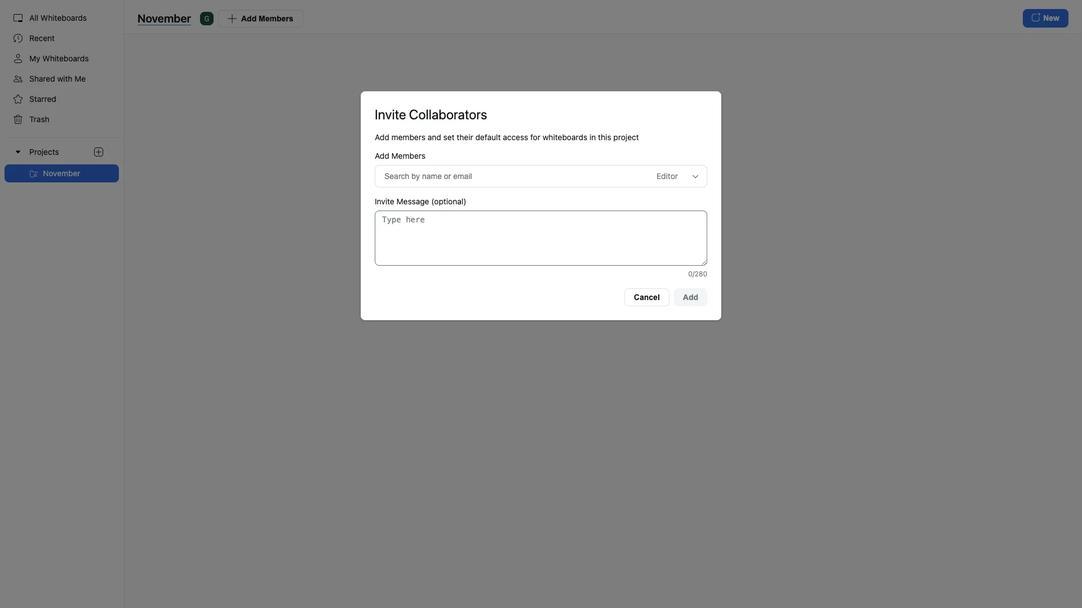 Task type: vqa. For each thing, say whether or not it's contained in the screenshot.
the Starred menu item
yes



Task type: locate. For each thing, give the bounding box(es) containing it.
add button
[[674, 289, 707, 307]]

whiteboards
[[543, 132, 588, 142]]

Search by name or email,Search by name or email text field
[[384, 168, 633, 185]]

collaborators
[[409, 107, 487, 122]]

shared
[[29, 74, 55, 83]]

november menu
[[0, 165, 123, 183]]

november
[[138, 12, 191, 25], [43, 169, 80, 178]]

members
[[259, 14, 293, 23], [392, 151, 426, 161]]

0 horizontal spatial members
[[259, 14, 293, 23]]

project
[[614, 132, 639, 142]]

shared with me
[[29, 74, 86, 83]]

menu item containing projects
[[0, 138, 123, 183]]

trash
[[29, 114, 49, 124]]

editor button
[[657, 168, 691, 185]]

invite collaborators dialog
[[361, 91, 722, 321]]

1 vertical spatial whiteboards
[[42, 54, 89, 63]]

1 vertical spatial members
[[392, 151, 426, 161]]

whiteboards up with
[[42, 54, 89, 63]]

1 horizontal spatial november
[[138, 12, 191, 25]]

menu item
[[0, 138, 123, 183]]

this
[[598, 132, 611, 142]]

0/280
[[688, 270, 707, 278]]

2 invite from the top
[[375, 197, 394, 206]]

all
[[29, 13, 38, 23]]

0 horizontal spatial add members
[[241, 14, 293, 23]]

0 vertical spatial add members
[[241, 14, 293, 23]]

add
[[241, 14, 257, 23], [375, 132, 389, 142], [375, 151, 389, 161], [683, 293, 698, 302]]

invite
[[375, 107, 406, 122], [375, 197, 394, 206]]

menu bar containing all whiteboards
[[0, 0, 124, 609]]

1 invite from the top
[[375, 107, 406, 122]]

whiteboards inside all whiteboards menu item
[[40, 13, 87, 23]]

0 horizontal spatial november
[[43, 169, 80, 178]]

whiteboards inside the my whiteboards menu item
[[42, 54, 89, 63]]

0 vertical spatial whiteboards
[[40, 13, 87, 23]]

invite left "message"
[[375, 197, 394, 206]]

whiteboards up recent menu item
[[40, 13, 87, 23]]

1 horizontal spatial members
[[392, 151, 426, 161]]

1 horizontal spatial add members
[[375, 151, 426, 161]]

members inside button
[[259, 14, 293, 23]]

menu bar
[[0, 0, 124, 609]]

and
[[428, 132, 441, 142]]

1 vertical spatial add members
[[375, 151, 426, 161]]

0 vertical spatial members
[[259, 14, 293, 23]]

their
[[457, 132, 473, 142]]

1 vertical spatial november
[[43, 169, 80, 178]]

add members
[[241, 14, 293, 23], [375, 151, 426, 161]]

1 vertical spatial invite
[[375, 197, 394, 206]]

0 vertical spatial invite
[[375, 107, 406, 122]]

whiteboards
[[40, 13, 87, 23], [42, 54, 89, 63]]

my
[[29, 54, 40, 63]]

add members and set their default access for whiteboards in this project
[[375, 132, 639, 142]]

all whiteboards menu item
[[5, 9, 119, 27]]

0 vertical spatial november
[[138, 12, 191, 25]]

access
[[503, 132, 528, 142]]

invite up members
[[375, 107, 406, 122]]

with
[[57, 74, 72, 83]]



Task type: describe. For each thing, give the bounding box(es) containing it.
in
[[590, 132, 596, 142]]

add members inside button
[[241, 14, 293, 23]]

set
[[443, 132, 455, 142]]

members inside the invite collaborators dialog
[[392, 151, 426, 161]]

add members button
[[218, 9, 303, 27]]

Invite Message (optional) text field
[[375, 211, 707, 266]]

for
[[530, 132, 541, 142]]

starred
[[29, 94, 56, 104]]

me
[[75, 74, 86, 83]]

my whiteboards menu item
[[5, 50, 119, 68]]

recent menu item
[[5, 29, 119, 47]]

my whiteboards
[[29, 54, 89, 63]]

cancel
[[634, 293, 660, 302]]

trash menu item
[[5, 110, 119, 129]]

projects
[[29, 147, 59, 157]]

invite message (optional)
[[375, 197, 466, 206]]

all whiteboards
[[29, 13, 87, 23]]

invite for invite collaborators
[[375, 107, 406, 122]]

message
[[397, 197, 429, 206]]

whiteboards for my whiteboards
[[42, 54, 89, 63]]

members
[[392, 132, 426, 142]]

invite collaborators
[[375, 107, 487, 122]]

default
[[476, 132, 501, 142]]

whiteboards for all whiteboards
[[40, 13, 87, 23]]

invite for invite message (optional)
[[375, 197, 394, 206]]

november menu item
[[5, 165, 119, 183]]

november inside menu item
[[43, 169, 80, 178]]

show options image
[[691, 172, 700, 182]]

cancel button
[[625, 289, 670, 307]]

(optional)
[[431, 197, 466, 206]]

starred menu item
[[5, 90, 119, 108]]

recent
[[29, 33, 55, 43]]

shared with me menu item
[[5, 70, 119, 88]]

add members inside the invite collaborators dialog
[[375, 151, 426, 161]]

november image
[[29, 170, 38, 179]]

editor
[[657, 171, 678, 181]]



